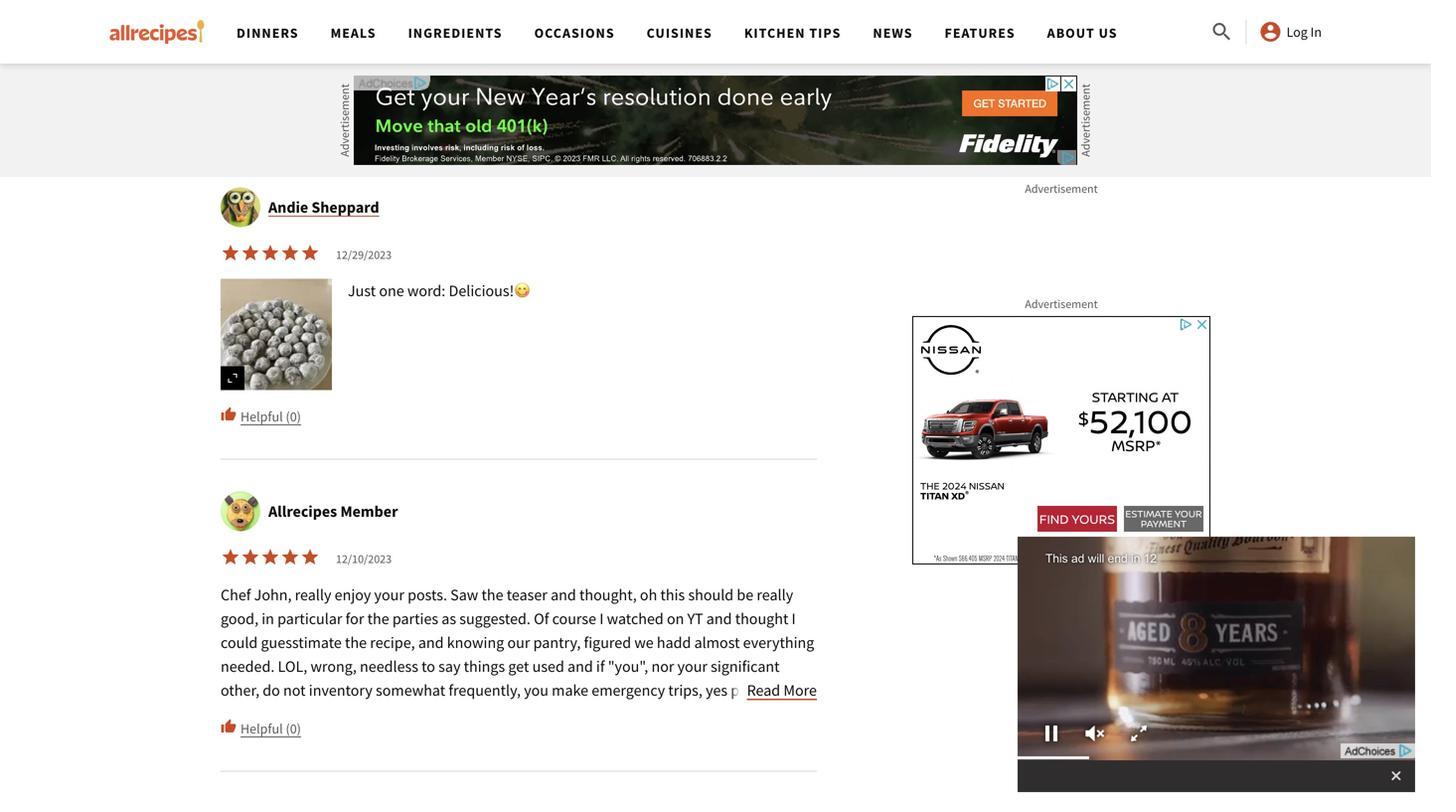 Task type: describe. For each thing, give the bounding box(es) containing it.
(0) for 12/10/2023
[[286, 720, 301, 738]]

(0) for 12/29/2023
[[286, 408, 301, 426]]

read more
[[747, 681, 817, 701]]

cuisines
[[647, 24, 713, 42]]

sheppard
[[312, 198, 379, 217]]

newest
[[746, 128, 791, 146]]

just
[[348, 281, 376, 301]]

helpful (0) button for 12/29/2023
[[221, 406, 301, 427]]

features
[[945, 24, 1016, 42]]

just one word: delicious!😋
[[348, 281, 530, 301]]

kitchen tips link
[[744, 24, 841, 42]]

read more button
[[731, 679, 817, 703]]

helpful (0) for 12/29/2023
[[241, 408, 301, 426]]

0
[[602, 21, 608, 36]]

andie
[[268, 198, 308, 217]]

allrecipes
[[268, 502, 337, 522]]

us
[[1099, 24, 1118, 42]]

12/29/2023
[[336, 247, 392, 263]]

select a sort option element
[[746, 127, 817, 147]]

about us
[[1048, 24, 1118, 42]]

log in
[[1287, 23, 1322, 41]]

andie sheppard
[[268, 198, 379, 217]]

helpful (0) button for 12/10/2023
[[221, 719, 301, 739]]

ingredients
[[408, 24, 503, 42]]

banner containing log in
[[0, 0, 1432, 808]]

about
[[1048, 24, 1095, 42]]

tips
[[810, 24, 841, 42]]

features link
[[945, 24, 1016, 42]]

helpful for 12/10/2023
[[241, 720, 283, 738]]

helpful for 12/29/2023
[[241, 408, 283, 426]]

kitchen tips
[[744, 24, 841, 42]]



Task type: vqa. For each thing, say whether or not it's contained in the screenshot.
Occasions LINK
yes



Task type: locate. For each thing, give the bounding box(es) containing it.
news link
[[873, 24, 913, 42]]

1 vertical spatial helpful (0) button
[[221, 719, 301, 739]]

2 (0) from the top
[[286, 720, 301, 738]]

helpful right thumb up image
[[241, 408, 283, 426]]

dinners link
[[237, 24, 299, 42]]

home image
[[109, 20, 205, 44]]

meals
[[331, 24, 376, 42]]

0 vertical spatial (0)
[[286, 408, 301, 426]]

user photo upload image
[[221, 279, 332, 390]]

news
[[873, 24, 913, 42]]

1 vertical spatial (0)
[[286, 720, 301, 738]]

delicious!😋
[[449, 281, 530, 301]]

kitchen
[[744, 24, 806, 42]]

read
[[747, 681, 781, 701]]

thumb up image
[[221, 407, 237, 423]]

star image
[[241, 243, 260, 263], [280, 243, 300, 263], [300, 243, 320, 263], [221, 548, 241, 567], [260, 548, 280, 567], [280, 548, 300, 567]]

star image
[[442, 21, 458, 37], [221, 243, 241, 263], [260, 243, 280, 263], [241, 548, 260, 567], [300, 548, 320, 567]]

banner
[[0, 0, 1432, 808]]

cuisines link
[[647, 24, 713, 42]]

0 vertical spatial helpful
[[241, 408, 283, 426]]

meals link
[[331, 24, 376, 42]]

member
[[340, 502, 398, 522]]

2 helpful (0) from the top
[[241, 720, 301, 738]]

occasions link
[[534, 24, 615, 42]]

dinners
[[237, 24, 299, 42]]

(0)
[[286, 408, 301, 426], [286, 720, 301, 738]]

helpful (0) for 12/10/2023
[[241, 720, 301, 738]]

search image
[[1210, 20, 1234, 44]]

ingredients link
[[408, 24, 503, 42]]

word:
[[408, 281, 446, 301]]

sort by: newest
[[693, 128, 791, 146]]

advertisement region
[[913, 0, 1211, 177], [354, 76, 1078, 165], [913, 316, 1211, 565]]

allrecipes member
[[268, 502, 398, 522]]

1 helpful (0) from the top
[[241, 408, 301, 426]]

1
[[430, 20, 437, 38]]

1 vertical spatial helpful
[[241, 720, 283, 738]]

helpful
[[241, 408, 283, 426], [241, 720, 283, 738]]

helpful (0) right thumb up icon
[[241, 720, 301, 738]]

by:
[[722, 128, 742, 146]]

one
[[379, 281, 404, 301]]

unmute button group
[[1074, 719, 1117, 749]]

about us link
[[1048, 24, 1118, 42]]

account image
[[1259, 20, 1283, 44]]

2 helpful from the top
[[241, 720, 283, 738]]

(0) right thumb up icon
[[286, 720, 301, 738]]

(0) right thumb up image
[[286, 408, 301, 426]]

log in link
[[1259, 20, 1322, 44]]

1 vertical spatial helpful (0)
[[241, 720, 301, 738]]

12/10/2023
[[336, 552, 392, 567]]

occasions
[[534, 24, 615, 42]]

navigation
[[221, 0, 1210, 64]]

0 vertical spatial helpful (0) button
[[221, 406, 301, 427]]

helpful right thumb up icon
[[241, 720, 283, 738]]

0 vertical spatial helpful (0)
[[241, 408, 301, 426]]

more
[[784, 681, 817, 701]]

1 helpful (0) button from the top
[[221, 406, 301, 427]]

1 (0) from the top
[[286, 408, 301, 426]]

navigation containing dinners
[[221, 0, 1210, 64]]

helpful (0) right thumb up image
[[241, 408, 301, 426]]

helpful (0) button
[[221, 406, 301, 427], [221, 719, 301, 739]]

thumb up image
[[221, 719, 237, 735]]

sort
[[693, 128, 720, 146]]

log
[[1287, 23, 1308, 41]]

1 helpful from the top
[[241, 408, 283, 426]]

2 helpful (0) button from the top
[[221, 719, 301, 739]]

helpful (0)
[[241, 408, 301, 426], [241, 720, 301, 738]]

andie sheppard link
[[268, 198, 379, 217]]

in
[[1311, 23, 1322, 41]]



